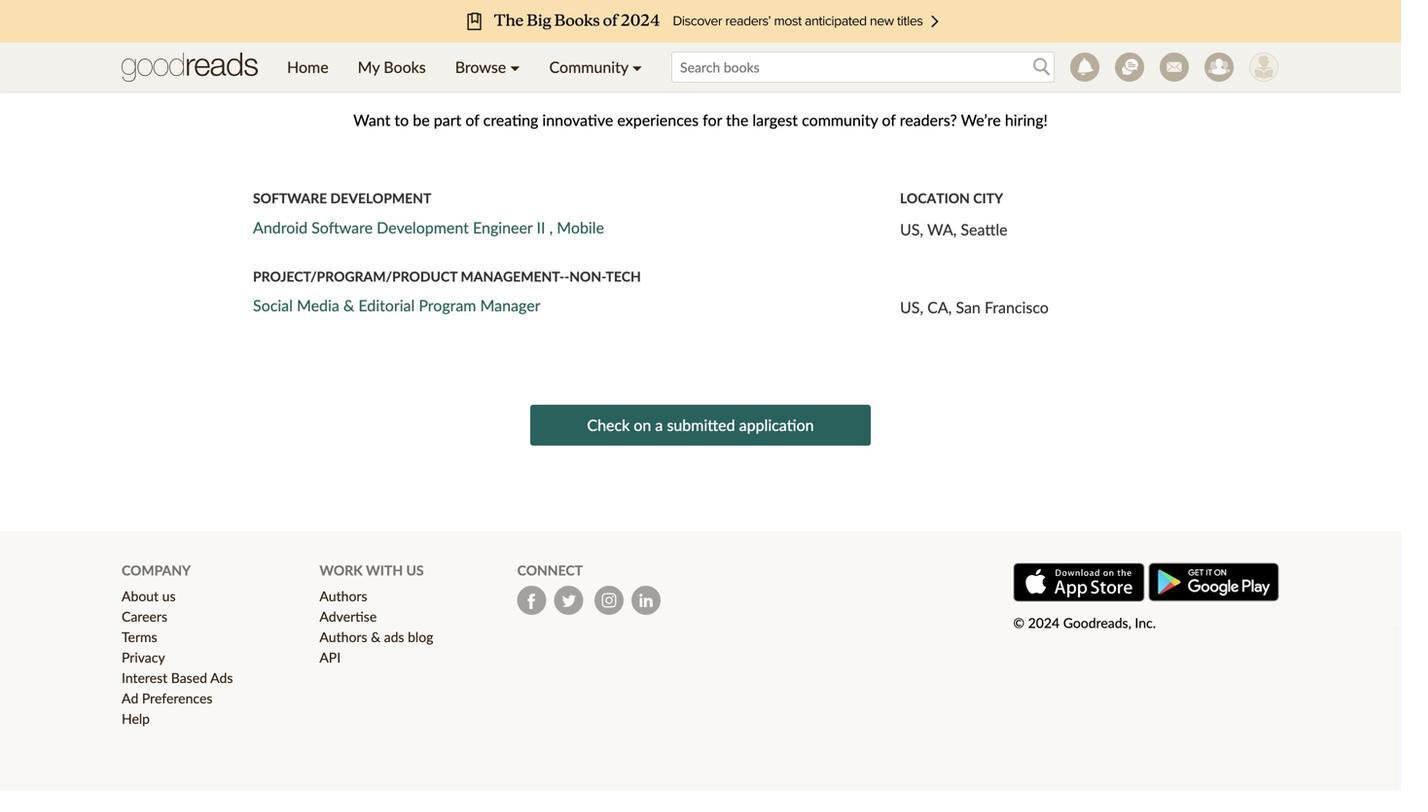 Task type: vqa. For each thing, say whether or not it's contained in the screenshot.
'the' at the right of the page
yes



Task type: describe. For each thing, give the bounding box(es) containing it.
friend requests image
[[1205, 53, 1234, 82]]

©
[[1013, 614, 1025, 631]]

wa,
[[927, 220, 957, 239]]

francisco
[[985, 298, 1049, 317]]

terms
[[122, 629, 157, 645]]

project/program/product management--non-tech
[[253, 268, 641, 284]]

goodreads on twitter image
[[554, 586, 583, 615]]

community
[[549, 57, 628, 76]]

find
[[538, 44, 619, 89]]

authors & ads blog link
[[319, 629, 433, 645]]

ads
[[384, 629, 404, 645]]

work
[[319, 562, 363, 578]]

books
[[384, 57, 426, 76]]

▾ for browse ▾
[[510, 57, 520, 76]]

notifications image
[[1070, 53, 1100, 82]]

with
[[366, 562, 403, 578]]

us, for us, wa, seattle
[[900, 220, 923, 239]]

innovative
[[542, 111, 613, 130]]

us for about
[[162, 588, 176, 604]]

advertise link
[[319, 608, 377, 625]]

us, ca, san francisco
[[900, 298, 1049, 317]]

non-
[[569, 268, 606, 284]]

submitted
[[667, 415, 735, 434]]

ca,
[[927, 298, 952, 317]]

work with us authors advertise authors & ads blog api
[[319, 562, 433, 666]]

download app for android image
[[1148, 562, 1280, 602]]

-
[[564, 268, 570, 284]]

terms link
[[122, 629, 157, 645]]

home
[[287, 57, 329, 76]]

authors link
[[319, 588, 367, 604]]

2 of from the left
[[882, 111, 896, 130]]

location
[[900, 190, 970, 206]]

experiences
[[617, 111, 699, 130]]

ads
[[210, 669, 233, 686]]

ii
[[537, 218, 545, 237]]

check on a submitted application link
[[530, 405, 871, 446]]

want
[[353, 111, 391, 130]]

company
[[122, 562, 191, 578]]

1 of from the left
[[465, 111, 479, 130]]

community
[[802, 111, 878, 130]]

manager
[[480, 296, 541, 315]]

2 authors from the top
[[319, 629, 367, 645]]

find your next job
[[538, 44, 863, 89]]

browse ▾
[[455, 57, 520, 76]]

goodreads,
[[1063, 614, 1131, 631]]

engineer
[[473, 218, 533, 237]]

company about us careers terms privacy interest based ads ad preferences help
[[122, 562, 233, 727]]

application
[[739, 415, 814, 434]]

part
[[434, 111, 461, 130]]

check
[[587, 415, 630, 434]]

the
[[726, 111, 749, 130]]

,
[[549, 218, 553, 237]]

interest based ads link
[[122, 669, 233, 686]]

largest
[[753, 111, 798, 130]]

about us link
[[122, 588, 176, 604]]

us, wa, seattle
[[900, 220, 1008, 239]]

city
[[973, 190, 1003, 206]]

interest
[[122, 669, 168, 686]]

2024
[[1028, 614, 1060, 631]]

1 vertical spatial software
[[312, 218, 373, 237]]

api link
[[319, 649, 341, 666]]

us for with
[[406, 562, 424, 578]]

us, for us, ca, san francisco
[[900, 298, 923, 317]]

api
[[319, 649, 341, 666]]

for
[[703, 111, 722, 130]]

preferences
[[142, 690, 213, 706]]

0 vertical spatial &
[[343, 296, 354, 315]]

goodreads on linkedin image
[[632, 586, 661, 615]]

browse ▾ button
[[441, 43, 535, 91]]

based
[[171, 669, 207, 686]]



Task type: locate. For each thing, give the bounding box(es) containing it.
software development
[[253, 190, 431, 206]]

community ▾ button
[[535, 43, 657, 91]]

2 us, from the top
[[900, 298, 923, 317]]

inbox image
[[1160, 53, 1189, 82]]

us right about
[[162, 588, 176, 604]]

android software development engineer ii , mobile
[[253, 218, 604, 237]]

1 vertical spatial authors
[[319, 629, 367, 645]]

▾ inside dropdown button
[[510, 57, 520, 76]]

privacy link
[[122, 649, 165, 666]]

community ▾
[[549, 57, 642, 76]]

▾ right community
[[632, 57, 642, 76]]

my group discussions image
[[1115, 53, 1144, 82]]

development up the android software development engineer ii , mobile
[[330, 190, 431, 206]]

android software development engineer ii , mobile link
[[253, 218, 871, 237]]

program
[[419, 296, 476, 315]]

0 horizontal spatial ▾
[[510, 57, 520, 76]]

us
[[406, 562, 424, 578], [162, 588, 176, 604]]

1 ▾ from the left
[[510, 57, 520, 76]]

careers link
[[122, 608, 167, 625]]

we're
[[961, 111, 1001, 130]]

media
[[297, 296, 339, 315]]

▾ inside popup button
[[632, 57, 642, 76]]

connect
[[517, 562, 583, 578]]

software down software development on the left of page
[[312, 218, 373, 237]]

& left ads
[[371, 629, 381, 645]]

be
[[413, 111, 430, 130]]

creating
[[483, 111, 538, 130]]

© 2024 goodreads, inc.
[[1013, 614, 1156, 631]]

next
[[719, 44, 798, 89]]

to
[[394, 111, 409, 130]]

goodreads on instagram image
[[595, 586, 624, 615]]

▾ for community ▾
[[632, 57, 642, 76]]

us right with
[[406, 562, 424, 578]]

authors up advertise
[[319, 588, 367, 604]]

software
[[253, 190, 327, 206], [312, 218, 373, 237]]

2 ▾ from the left
[[632, 57, 642, 76]]

readers?
[[900, 111, 957, 130]]

browse
[[455, 57, 506, 76]]

authors down advertise
[[319, 629, 367, 645]]

ad preferences link
[[122, 690, 213, 706]]

a
[[655, 415, 663, 434]]

help link
[[122, 710, 150, 727]]

of right "part"
[[465, 111, 479, 130]]

Search books text field
[[671, 52, 1055, 83]]

my books
[[358, 57, 426, 76]]

my books link
[[343, 43, 441, 91]]

mobile
[[557, 218, 604, 237]]

location city
[[900, 190, 1003, 206]]

advertise
[[319, 608, 377, 625]]

menu
[[272, 43, 657, 91]]

goodreads on facebook image
[[517, 586, 547, 615]]

Search for books to add to your shelves search field
[[671, 52, 1055, 83]]

0 vertical spatial development
[[330, 190, 431, 206]]

project/program/product
[[253, 268, 457, 284]]

0 vertical spatial software
[[253, 190, 327, 206]]

of left readers?
[[882, 111, 896, 130]]

1 horizontal spatial ▾
[[632, 57, 642, 76]]

us inside the work with us authors advertise authors & ads blog api
[[406, 562, 424, 578]]

1 vertical spatial us,
[[900, 298, 923, 317]]

privacy
[[122, 649, 165, 666]]

▾ right browse
[[510, 57, 520, 76]]

authors
[[319, 588, 367, 604], [319, 629, 367, 645]]

seattle
[[961, 220, 1008, 239]]

us, left ca, at the right
[[900, 298, 923, 317]]

0 vertical spatial us,
[[900, 220, 923, 239]]

1 horizontal spatial of
[[882, 111, 896, 130]]

development
[[330, 190, 431, 206], [377, 218, 469, 237]]

1 authors from the top
[[319, 588, 367, 604]]

social media & editorial program manager
[[253, 296, 541, 315]]

1 vertical spatial us
[[162, 588, 176, 604]]

social media & editorial program manager link
[[253, 296, 871, 315]]

android
[[253, 218, 308, 237]]

1 horizontal spatial us
[[406, 562, 424, 578]]

inc.
[[1135, 614, 1156, 631]]

1 vertical spatial &
[[371, 629, 381, 645]]

0 vertical spatial us
[[406, 562, 424, 578]]

your
[[629, 44, 709, 89]]

help
[[122, 710, 150, 727]]

san
[[956, 298, 981, 317]]

&
[[343, 296, 354, 315], [371, 629, 381, 645]]

social
[[253, 296, 293, 315]]

0 horizontal spatial of
[[465, 111, 479, 130]]

about
[[122, 588, 159, 604]]

menu containing home
[[272, 43, 657, 91]]

download app for ios image
[[1013, 563, 1145, 602]]

tech
[[606, 268, 641, 284]]

us inside company about us careers terms privacy interest based ads ad preferences help
[[162, 588, 176, 604]]

john smith image
[[1249, 53, 1279, 82]]

want to be part of creating innovative experiences for the largest community of readers? we're hiring!
[[353, 111, 1048, 130]]

ad
[[122, 690, 138, 706]]

my
[[358, 57, 380, 76]]

of
[[465, 111, 479, 130], [882, 111, 896, 130]]

0 vertical spatial authors
[[319, 588, 367, 604]]

0 horizontal spatial &
[[343, 296, 354, 315]]

job
[[808, 44, 863, 89]]

software up android
[[253, 190, 327, 206]]

on
[[634, 415, 651, 434]]

check on a submitted application
[[587, 415, 814, 434]]

& down project/program/product
[[343, 296, 354, 315]]

management-
[[461, 268, 564, 284]]

editorial
[[358, 296, 415, 315]]

us, left wa,
[[900, 220, 923, 239]]

1 horizontal spatial &
[[371, 629, 381, 645]]

careers
[[122, 608, 167, 625]]

0 horizontal spatial us
[[162, 588, 176, 604]]

& inside the work with us authors advertise authors & ads blog api
[[371, 629, 381, 645]]

development up project/program/product management--non-tech
[[377, 218, 469, 237]]

hiring!
[[1005, 111, 1048, 130]]

1 vertical spatial development
[[377, 218, 469, 237]]

blog
[[408, 629, 433, 645]]

home link
[[272, 43, 343, 91]]

1 us, from the top
[[900, 220, 923, 239]]



